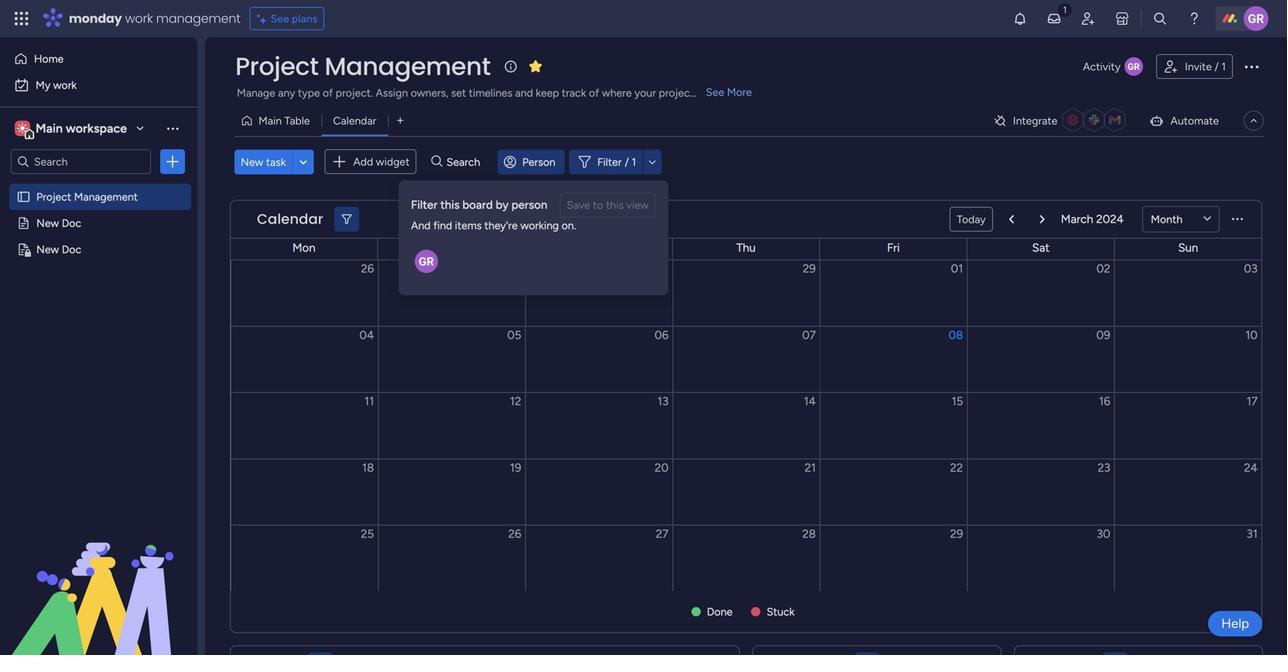 Task type: locate. For each thing, give the bounding box(es) containing it.
assign
[[376, 86, 408, 99]]

workspace image
[[15, 120, 30, 137], [17, 120, 28, 137]]

0 vertical spatial new
[[241, 155, 263, 169]]

work inside option
[[53, 79, 77, 92]]

home link
[[9, 46, 188, 71]]

filter this board by person
[[411, 198, 547, 212]]

filter for filter / 1
[[597, 155, 622, 169]]

today
[[957, 213, 986, 226]]

calendar inside field
[[257, 209, 323, 229]]

show board description image
[[501, 59, 520, 74]]

1 image
[[1058, 1, 1072, 18]]

1 horizontal spatial 1
[[1221, 60, 1226, 73]]

1 horizontal spatial of
[[589, 86, 599, 99]]

of right track
[[589, 86, 599, 99]]

doc right public board image
[[62, 217, 81, 230]]

automate
[[1171, 114, 1219, 127]]

1 doc from the top
[[62, 217, 81, 230]]

mon
[[292, 241, 315, 255]]

management
[[325, 49, 491, 84], [74, 190, 138, 204]]

see more link
[[704, 84, 754, 100]]

see plans
[[271, 12, 317, 25]]

doc right private board icon
[[62, 243, 81, 256]]

see left plans
[[271, 12, 289, 25]]

new right private board icon
[[36, 243, 59, 256]]

0 horizontal spatial of
[[323, 86, 333, 99]]

1
[[1221, 60, 1226, 73], [632, 155, 636, 169]]

2 workspace image from the left
[[17, 120, 28, 137]]

home option
[[9, 46, 188, 71]]

option
[[0, 183, 197, 186]]

doc
[[62, 217, 81, 230], [62, 243, 81, 256]]

2 new doc from the top
[[36, 243, 81, 256]]

/ right the 'invite'
[[1215, 60, 1219, 73]]

/ left arrow down 'image'
[[625, 155, 629, 169]]

of
[[323, 86, 333, 99], [589, 86, 599, 99]]

done
[[707, 606, 733, 619]]

1 vertical spatial options image
[[165, 154, 180, 169]]

0 vertical spatial management
[[325, 49, 491, 84]]

plans
[[292, 12, 317, 25]]

options image down workspace options icon
[[165, 154, 180, 169]]

options image right the invite / 1
[[1242, 57, 1261, 76]]

calendar
[[333, 114, 376, 127], [257, 209, 323, 229]]

1 vertical spatial new doc
[[36, 243, 81, 256]]

project up any
[[235, 49, 319, 84]]

management inside list box
[[74, 190, 138, 204]]

see for see plans
[[271, 12, 289, 25]]

main inside workspace selection element
[[36, 121, 63, 136]]

0 horizontal spatial options image
[[165, 154, 180, 169]]

0 vertical spatial /
[[1215, 60, 1219, 73]]

new right public board image
[[36, 217, 59, 230]]

and
[[411, 219, 431, 232]]

new
[[241, 155, 263, 169], [36, 217, 59, 230], [36, 243, 59, 256]]

0 horizontal spatial filter
[[411, 198, 438, 212]]

invite / 1
[[1185, 60, 1226, 73]]

work right monday
[[125, 10, 153, 27]]

widget
[[376, 155, 410, 168]]

select product image
[[14, 11, 29, 26]]

1 horizontal spatial list arrow image
[[1040, 215, 1045, 224]]

1 vertical spatial /
[[625, 155, 629, 169]]

0 horizontal spatial calendar
[[257, 209, 323, 229]]

1 of from the left
[[323, 86, 333, 99]]

main
[[258, 114, 282, 127], [36, 121, 63, 136]]

new task
[[241, 155, 286, 169]]

1 horizontal spatial calendar
[[333, 114, 376, 127]]

1 horizontal spatial main
[[258, 114, 282, 127]]

1 horizontal spatial see
[[706, 86, 724, 99]]

1 vertical spatial work
[[53, 79, 77, 92]]

project right public board icon
[[36, 190, 71, 204]]

management up the assign
[[325, 49, 491, 84]]

march
[[1061, 212, 1093, 226]]

greg robinson image
[[1244, 6, 1268, 31]]

0 horizontal spatial work
[[53, 79, 77, 92]]

list arrow image right today
[[1009, 215, 1014, 224]]

month
[[1151, 213, 1183, 226]]

1 right the 'invite'
[[1221, 60, 1226, 73]]

new doc for public board image
[[36, 217, 81, 230]]

this
[[440, 198, 460, 212]]

main down my
[[36, 121, 63, 136]]

filter
[[597, 155, 622, 169], [411, 198, 438, 212]]

main for main workspace
[[36, 121, 63, 136]]

Search in workspace field
[[33, 153, 129, 171]]

1 horizontal spatial filter
[[597, 155, 622, 169]]

0 vertical spatial filter
[[597, 155, 622, 169]]

project management
[[235, 49, 491, 84], [36, 190, 138, 204]]

new doc right private board icon
[[36, 243, 81, 256]]

see left more at right top
[[706, 86, 724, 99]]

type
[[298, 86, 320, 99]]

doc for public board image
[[62, 217, 81, 230]]

0 vertical spatial new doc
[[36, 217, 81, 230]]

work right my
[[53, 79, 77, 92]]

/ inside button
[[1215, 60, 1219, 73]]

invite members image
[[1080, 11, 1096, 26]]

2 vertical spatial new
[[36, 243, 59, 256]]

search everything image
[[1152, 11, 1168, 26]]

person button
[[498, 150, 565, 174]]

project management inside list box
[[36, 190, 138, 204]]

1 horizontal spatial /
[[1215, 60, 1219, 73]]

see plans button
[[250, 7, 324, 30]]

lottie animation element
[[0, 499, 197, 656]]

see for see more
[[706, 86, 724, 99]]

help button
[[1208, 611, 1262, 637]]

find
[[433, 219, 452, 232]]

0 vertical spatial project
[[235, 49, 319, 84]]

/
[[1215, 60, 1219, 73], [625, 155, 629, 169]]

1 vertical spatial project
[[36, 190, 71, 204]]

add view image
[[397, 115, 403, 126]]

doc for private board icon
[[62, 243, 81, 256]]

calendar for calendar button
[[333, 114, 376, 127]]

1 vertical spatial management
[[74, 190, 138, 204]]

0 horizontal spatial see
[[271, 12, 289, 25]]

today button
[[950, 207, 993, 232]]

fri
[[887, 241, 900, 255]]

v2 search image
[[431, 153, 443, 171]]

1 vertical spatial project management
[[36, 190, 138, 204]]

help image
[[1186, 11, 1202, 26]]

1 vertical spatial 1
[[632, 155, 636, 169]]

working
[[520, 219, 559, 232]]

remove from favorites image
[[528, 58, 543, 74]]

project management down search in workspace field
[[36, 190, 138, 204]]

and find items they're working on.
[[411, 219, 576, 232]]

calendar button
[[322, 108, 388, 133]]

1 inside invite / 1 button
[[1221, 60, 1226, 73]]

0 horizontal spatial list arrow image
[[1009, 215, 1014, 224]]

0 vertical spatial work
[[125, 10, 153, 27]]

1 horizontal spatial project management
[[235, 49, 491, 84]]

calendar down project.
[[333, 114, 376, 127]]

arrow down image
[[643, 153, 662, 171]]

calendar up mon
[[257, 209, 323, 229]]

1 horizontal spatial work
[[125, 10, 153, 27]]

list arrow image up sat
[[1040, 215, 1045, 224]]

0 vertical spatial calendar
[[333, 114, 376, 127]]

project
[[235, 49, 319, 84], [36, 190, 71, 204]]

1 vertical spatial see
[[706, 86, 724, 99]]

0 horizontal spatial main
[[36, 121, 63, 136]]

0 horizontal spatial project management
[[36, 190, 138, 204]]

manage any type of project. assign owners, set timelines and keep track of where your project stands.
[[237, 86, 731, 99]]

more dots image
[[1232, 214, 1243, 225]]

sun
[[1178, 241, 1198, 255]]

0 horizontal spatial management
[[74, 190, 138, 204]]

1 vertical spatial calendar
[[257, 209, 323, 229]]

see
[[271, 12, 289, 25], [706, 86, 724, 99]]

2 doc from the top
[[62, 243, 81, 256]]

0 vertical spatial see
[[271, 12, 289, 25]]

1 left arrow down 'image'
[[632, 155, 636, 169]]

main table button
[[235, 108, 322, 133]]

list arrow image
[[1009, 215, 1014, 224], [1040, 215, 1045, 224]]

manage
[[237, 86, 275, 99]]

help
[[1221, 616, 1249, 632]]

work
[[125, 10, 153, 27], [53, 79, 77, 92]]

march 2024
[[1061, 212, 1124, 226]]

new left 'task'
[[241, 155, 263, 169]]

management down search in workspace field
[[74, 190, 138, 204]]

filter up and
[[411, 198, 438, 212]]

1 new doc from the top
[[36, 217, 81, 230]]

0 horizontal spatial 1
[[632, 155, 636, 169]]

on.
[[562, 219, 576, 232]]

integrate
[[1013, 114, 1058, 127]]

notifications image
[[1012, 11, 1028, 26]]

monday marketplace image
[[1114, 11, 1130, 26]]

1 for invite / 1
[[1221, 60, 1226, 73]]

new doc
[[36, 217, 81, 230], [36, 243, 81, 256]]

they're
[[484, 219, 518, 232]]

filter / 1
[[597, 155, 636, 169]]

0 vertical spatial 1
[[1221, 60, 1226, 73]]

0 vertical spatial doc
[[62, 217, 81, 230]]

new inside button
[[241, 155, 263, 169]]

new doc right public board image
[[36, 217, 81, 230]]

sat
[[1032, 241, 1050, 255]]

options image
[[1242, 57, 1261, 76], [165, 154, 180, 169]]

0 horizontal spatial /
[[625, 155, 629, 169]]

project management up project.
[[235, 49, 491, 84]]

/ for invite
[[1215, 60, 1219, 73]]

list box
[[0, 181, 197, 472]]

calendar inside button
[[333, 114, 376, 127]]

1 horizontal spatial project
[[235, 49, 319, 84]]

main left table
[[258, 114, 282, 127]]

filter left arrow down 'image'
[[597, 155, 622, 169]]

1 horizontal spatial options image
[[1242, 57, 1261, 76]]

see inside button
[[271, 12, 289, 25]]

1 vertical spatial doc
[[62, 243, 81, 256]]

1 vertical spatial filter
[[411, 198, 438, 212]]

of right type
[[323, 86, 333, 99]]

1 vertical spatial new
[[36, 217, 59, 230]]

list box containing project management
[[0, 181, 197, 472]]



Task type: describe. For each thing, give the bounding box(es) containing it.
items
[[455, 219, 482, 232]]

workspace selection element
[[15, 119, 129, 139]]

activity button
[[1077, 54, 1150, 79]]

public board image
[[16, 190, 31, 204]]

0 vertical spatial project management
[[235, 49, 491, 84]]

owners,
[[411, 86, 448, 99]]

invite
[[1185, 60, 1212, 73]]

workspace
[[66, 121, 127, 136]]

add
[[353, 155, 373, 168]]

more
[[727, 86, 752, 99]]

your
[[635, 86, 656, 99]]

person
[[522, 155, 555, 169]]

new task button
[[235, 150, 292, 174]]

home
[[34, 52, 64, 65]]

project
[[659, 86, 694, 99]]

project.
[[336, 86, 373, 99]]

thu
[[736, 241, 756, 255]]

by
[[496, 198, 509, 212]]

private board image
[[16, 242, 31, 257]]

monday
[[69, 10, 122, 27]]

stuck
[[767, 606, 795, 619]]

add widget
[[353, 155, 410, 168]]

2 list arrow image from the left
[[1040, 215, 1045, 224]]

filter for filter this board by person
[[411, 198, 438, 212]]

1 horizontal spatial management
[[325, 49, 491, 84]]

table
[[284, 114, 310, 127]]

0 horizontal spatial project
[[36, 190, 71, 204]]

1 for filter / 1
[[632, 155, 636, 169]]

keep
[[536, 86, 559, 99]]

main table
[[258, 114, 310, 127]]

set
[[451, 86, 466, 99]]

integrate button
[[987, 104, 1136, 137]]

track
[[562, 86, 586, 99]]

automate button
[[1143, 108, 1225, 133]]

management
[[156, 10, 240, 27]]

calendar for calendar field
[[257, 209, 323, 229]]

main for main table
[[258, 114, 282, 127]]

any
[[278, 86, 295, 99]]

board
[[462, 198, 493, 212]]

2024
[[1096, 212, 1124, 226]]

stands.
[[697, 86, 731, 99]]

angle down image
[[300, 156, 307, 168]]

Calendar field
[[253, 209, 327, 229]]

timelines
[[469, 86, 512, 99]]

Search field
[[443, 151, 489, 173]]

1 workspace image from the left
[[15, 120, 30, 137]]

1 list arrow image from the left
[[1009, 215, 1014, 224]]

person
[[511, 198, 547, 212]]

monday work management
[[69, 10, 240, 27]]

where
[[602, 86, 632, 99]]

collapse board header image
[[1248, 115, 1260, 127]]

my
[[36, 79, 50, 92]]

my work link
[[9, 73, 188, 98]]

my work option
[[9, 73, 188, 98]]

public board image
[[16, 216, 31, 231]]

task
[[266, 155, 286, 169]]

see more
[[706, 86, 752, 99]]

0 vertical spatial options image
[[1242, 57, 1261, 76]]

/ for filter
[[625, 155, 629, 169]]

and
[[515, 86, 533, 99]]

invite / 1 button
[[1156, 54, 1233, 79]]

Project Management field
[[231, 49, 494, 84]]

workspace options image
[[165, 121, 180, 136]]

work for my
[[53, 79, 77, 92]]

main workspace button
[[11, 115, 151, 142]]

new for private board icon
[[36, 243, 59, 256]]

new doc for private board icon
[[36, 243, 81, 256]]

main workspace
[[36, 121, 127, 136]]

update feed image
[[1046, 11, 1062, 26]]

new for public board image
[[36, 217, 59, 230]]

activity
[[1083, 60, 1121, 73]]

my work
[[36, 79, 77, 92]]

work for monday
[[125, 10, 153, 27]]

add widget button
[[325, 149, 417, 174]]

lottie animation image
[[0, 499, 197, 656]]

2 of from the left
[[589, 86, 599, 99]]



Task type: vqa. For each thing, say whether or not it's contained in the screenshot.
To-Do
no



